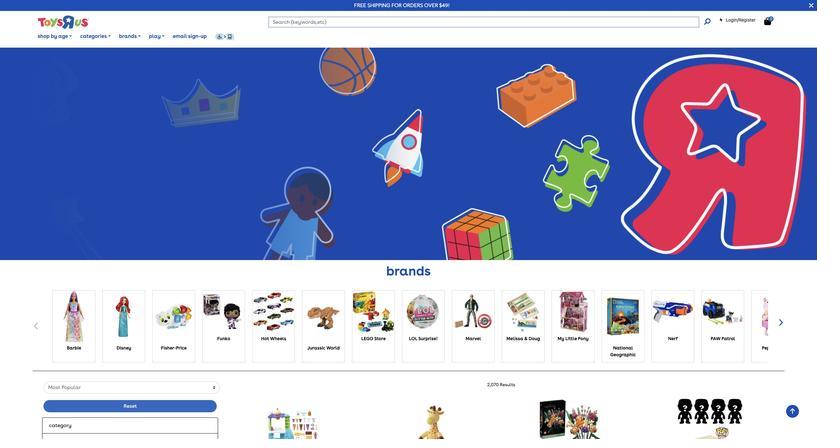 Task type: describe. For each thing, give the bounding box(es) containing it.
jurassic world link
[[303, 291, 345, 352]]

national
[[613, 346, 633, 351]]

paw patrol image image
[[702, 291, 744, 333]]

play-doh kitchen creations ultimate ice cream truck playset toy image
[[266, 399, 319, 439]]

funko pop! mystery bundle image
[[678, 399, 742, 439]]

reset button
[[44, 400, 217, 413]]

play button
[[145, 28, 169, 44]]

my
[[558, 336, 564, 341]]

lol
[[409, 336, 417, 341]]

peppa pig
[[762, 346, 784, 351]]

0
[[770, 16, 773, 21]]

$49!
[[439, 2, 450, 8]]

nerf image image
[[652, 291, 694, 333]]

category
[[49, 423, 72, 429]]

close button image
[[809, 2, 814, 9]]

barbie image image
[[53, 291, 95, 342]]

menu bar containing shop by age
[[34, 25, 817, 48]]

world
[[326, 346, 340, 351]]

price
[[176, 346, 187, 351]]

hot wheels
[[261, 336, 286, 341]]

barbie link
[[53, 291, 95, 352]]

lego
[[361, 336, 373, 341]]

lego®  flower bouquet 10280 building kit (756 pieces) image
[[539, 399, 603, 439]]

geoffrey plush 9", created for you by toys r us image
[[405, 399, 458, 439]]

&
[[524, 336, 528, 341]]

lego store
[[361, 336, 386, 341]]

categories button
[[76, 28, 115, 44]]

shop by age button
[[34, 28, 76, 44]]

pig
[[777, 346, 784, 351]]

fisher-price
[[161, 346, 187, 351]]

peppa pig link
[[752, 291, 794, 352]]

Enter Keyword or Item No. search field
[[269, 17, 699, 27]]

funko link
[[203, 291, 245, 342]]

toys r us image
[[38, 15, 89, 30]]

by
[[51, 33, 57, 39]]

2,070
[[487, 382, 499, 387]]

shop by age
[[38, 33, 68, 39]]

fisher-price image image
[[153, 291, 195, 342]]

email sign-up link
[[169, 28, 211, 44]]

this icon serves as a link to download the essential accessibility assistive technology app for individuals with physical disabilities. it is featured as part of our commitment to diversity and inclusion. image
[[215, 33, 234, 40]]

up
[[201, 33, 207, 39]]

jurassic world
[[308, 346, 340, 351]]

product-tab tab panel
[[38, 382, 780, 439]]

category element
[[49, 422, 211, 430]]

melissa & doug
[[507, 336, 540, 341]]

doug
[[529, 336, 540, 341]]

brands inside dropdown button
[[119, 33, 137, 39]]

jurassic
[[308, 346, 325, 351]]

my little pony link
[[552, 291, 594, 342]]

hot wheels link
[[253, 291, 295, 342]]

sign-
[[188, 33, 201, 39]]

lol surprise! link
[[402, 291, 445, 342]]

free
[[354, 2, 366, 8]]

hot wheels image image
[[253, 291, 295, 333]]

marvel image image
[[452, 291, 495, 333]]



Task type: vqa. For each thing, say whether or not it's contained in the screenshot.
'Peppa'
yes



Task type: locate. For each thing, give the bounding box(es) containing it.
store
[[374, 336, 386, 341]]

lol surprise!
[[409, 336, 438, 341]]

free shipping for orders over $49! link
[[354, 2, 450, 8]]

surprise!
[[418, 336, 438, 341]]

melissa & doug link
[[502, 291, 544, 342]]

paw
[[711, 336, 721, 341]]

brands main content
[[0, 48, 817, 439]]

disney
[[117, 346, 131, 351]]

hot
[[261, 336, 269, 341]]

brands
[[119, 33, 137, 39], [386, 263, 431, 279]]

marvel link
[[452, 291, 495, 342]]

1 horizontal spatial brands
[[386, 263, 431, 279]]

wheels
[[270, 336, 286, 341]]

email sign-up
[[173, 33, 207, 39]]

orders
[[403, 2, 423, 8]]

shopping bag image
[[764, 17, 771, 25]]

over
[[424, 2, 438, 8]]

geographic
[[610, 352, 636, 357]]

nerf link
[[652, 291, 694, 342]]

my little pony
[[558, 336, 589, 341]]

national geographic image image
[[602, 291, 644, 342]]

results
[[500, 382, 515, 387]]

reset
[[124, 403, 137, 409]]

shipping
[[368, 2, 390, 8]]

for
[[392, 2, 402, 8]]

paw patrol
[[711, 336, 735, 341]]

national geographic
[[610, 346, 636, 357]]

brands inside main content
[[386, 263, 431, 279]]

brands button
[[115, 28, 145, 44]]

my little pony image image
[[552, 291, 594, 333]]

menu bar
[[34, 25, 817, 48]]

funko image image
[[203, 291, 245, 333]]

None search field
[[269, 17, 710, 27]]

play
[[149, 33, 161, 39]]

melissa & doug image image
[[502, 291, 544, 333]]

email
[[173, 33, 187, 39]]

free shipping for orders over $49!
[[354, 2, 450, 8]]

jurassic world image image
[[303, 291, 345, 342]]

lol surprise! image image
[[402, 291, 445, 333]]

melissa
[[507, 336, 523, 341]]

0 horizontal spatial brands
[[119, 33, 137, 39]]

peppa pig image image
[[752, 291, 794, 342]]

marvel
[[466, 336, 481, 341]]

patrol
[[722, 336, 735, 341]]

barbie
[[67, 346, 81, 351]]

lego store link
[[352, 291, 395, 342]]

little
[[566, 336, 577, 341]]

shop
[[38, 33, 50, 39]]

login/register button
[[719, 17, 756, 23]]

1 vertical spatial brands
[[386, 263, 431, 279]]

disney image image
[[103, 291, 145, 342]]

fisher-price link
[[153, 291, 195, 352]]

nerf
[[668, 336, 678, 341]]

peppa
[[762, 346, 776, 351]]

paw patrol link
[[702, 291, 744, 342]]

national geographic link
[[602, 291, 644, 358]]

pony
[[578, 336, 589, 341]]

2,070 results
[[487, 382, 515, 387]]

0 link
[[764, 16, 778, 25]]

login/register
[[726, 17, 756, 23]]

age
[[58, 33, 68, 39]]

lego store image image
[[352, 291, 395, 333]]

funko
[[217, 336, 230, 341]]

0 vertical spatial brands
[[119, 33, 137, 39]]

categories
[[80, 33, 107, 39]]

disney link
[[103, 291, 145, 352]]

fisher-
[[161, 346, 176, 351]]



